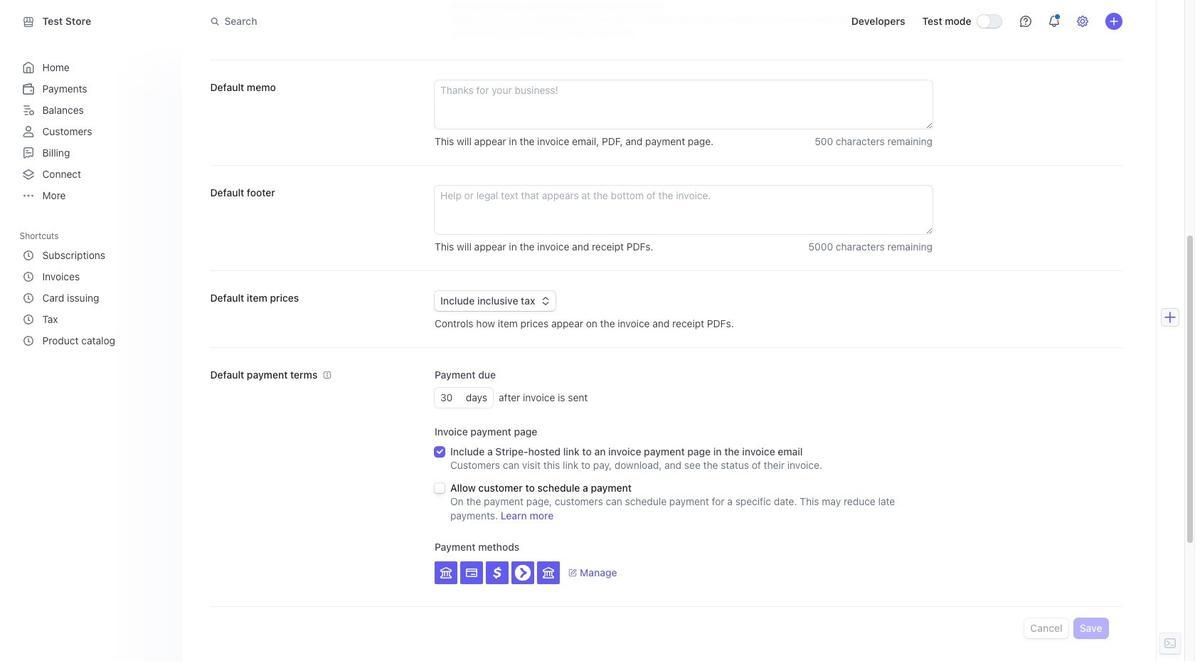 Task type: locate. For each thing, give the bounding box(es) containing it.
shortcuts element
[[20, 226, 170, 352], [20, 245, 168, 352]]

None search field
[[202, 8, 603, 35]]

core navigation links element
[[20, 57, 168, 206]]

notifications image
[[1049, 16, 1060, 27]]

help image
[[1020, 16, 1032, 27]]

2 shortcuts element from the top
[[20, 245, 168, 352]]

Thanks for your business! text field
[[435, 80, 933, 129]]

None text field
[[435, 388, 466, 408]]



Task type: describe. For each thing, give the bounding box(es) containing it.
settings image
[[1077, 16, 1089, 27]]

Test mode checkbox
[[978, 15, 1002, 28]]

svg image
[[515, 565, 531, 581]]

1 shortcuts element from the top
[[20, 226, 170, 352]]

Help or legal text that appears at the bottom of the invoice. text field
[[435, 186, 933, 234]]

Search text field
[[202, 8, 603, 35]]

svg image
[[541, 297, 550, 305]]



Task type: vqa. For each thing, say whether or not it's contained in the screenshot.
1st Recent "ELEMENT" from the bottom
no



